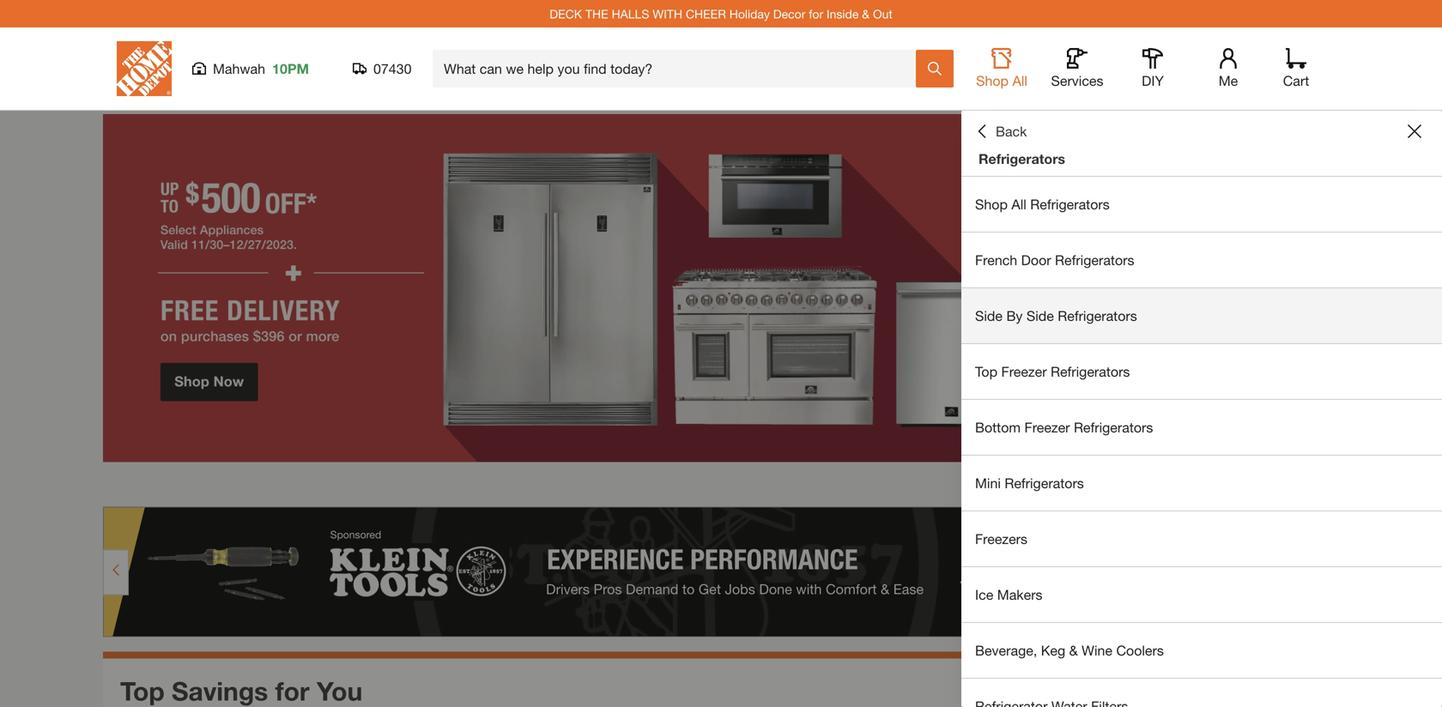 Task type: vqa. For each thing, say whether or not it's contained in the screenshot.
Outdoor Sconces
no



Task type: locate. For each thing, give the bounding box(es) containing it.
2 side from the left
[[1026, 308, 1054, 324]]

menu
[[961, 177, 1442, 707]]

1 horizontal spatial &
[[1069, 642, 1078, 659]]

diy
[[1142, 73, 1164, 89]]

all
[[1012, 73, 1027, 89], [1011, 196, 1026, 212]]

top up bottom
[[975, 364, 997, 380]]

refrigerators inside bottom freezer refrigerators link
[[1074, 419, 1153, 436]]

shop up back button
[[976, 73, 1009, 89]]

What can we help you find today? search field
[[444, 51, 915, 87]]

the
[[585, 7, 608, 21]]

holiday
[[729, 7, 770, 21]]

1 vertical spatial for
[[275, 676, 310, 706]]

0 vertical spatial freezer
[[1001, 364, 1047, 380]]

coolers
[[1116, 642, 1164, 659]]

menu containing shop all refrigerators
[[961, 177, 1442, 707]]

all inside menu
[[1011, 196, 1026, 212]]

top savings for you
[[120, 676, 362, 706]]

07430
[[373, 61, 412, 77]]

top for top savings for you
[[120, 676, 165, 706]]

back button
[[975, 123, 1027, 140]]

door
[[1021, 252, 1051, 268]]

cart link
[[1277, 48, 1315, 89]]

all for shop all
[[1012, 73, 1027, 89]]

0 horizontal spatial side
[[975, 308, 1003, 324]]

feedback link image
[[1419, 290, 1442, 383]]

top freezer refrigerators
[[975, 364, 1130, 380]]

wine
[[1082, 642, 1112, 659]]

shop all refrigerators
[[975, 196, 1110, 212]]

refrigerators inside top freezer refrigerators link
[[1051, 364, 1130, 380]]

07430 button
[[353, 60, 412, 77]]

& left out
[[862, 7, 870, 21]]

mini refrigerators
[[975, 475, 1084, 491]]

image for  30nov2023-hp-bau-mw44-45-hero4-appliances image
[[103, 114, 1339, 462]]

for left inside
[[809, 7, 823, 21]]

1 horizontal spatial side
[[1026, 308, 1054, 324]]

freezer for top
[[1001, 364, 1047, 380]]

makers
[[997, 587, 1042, 603]]

refrigerators down the french door refrigerators
[[1058, 308, 1137, 324]]

with
[[653, 7, 682, 21]]

top inside menu
[[975, 364, 997, 380]]

for
[[809, 7, 823, 21], [275, 676, 310, 706]]

shop all refrigerators link
[[961, 177, 1442, 232]]

side
[[975, 308, 1003, 324], [1026, 308, 1054, 324]]

refrigerators down the top freezer refrigerators at the bottom right of page
[[1074, 419, 1153, 436]]

refrigerators inside side by side refrigerators link
[[1058, 308, 1137, 324]]

french door refrigerators
[[975, 252, 1134, 268]]

shop
[[976, 73, 1009, 89], [975, 196, 1008, 212]]

you
[[317, 676, 362, 706]]

& inside menu
[[1069, 642, 1078, 659]]

refrigerators right mini
[[1005, 475, 1084, 491]]

for left the you
[[275, 676, 310, 706]]

0 vertical spatial &
[[862, 7, 870, 21]]

&
[[862, 7, 870, 21], [1069, 642, 1078, 659]]

ice makers link
[[961, 567, 1442, 622]]

refrigerators inside 'mini refrigerators' link
[[1005, 475, 1084, 491]]

shop for shop all refrigerators
[[975, 196, 1008, 212]]

0 vertical spatial all
[[1012, 73, 1027, 89]]

1 vertical spatial top
[[120, 676, 165, 706]]

all inside button
[[1012, 73, 1027, 89]]

1 side from the left
[[975, 308, 1003, 324]]

all up back
[[1012, 73, 1027, 89]]

0 vertical spatial top
[[975, 364, 997, 380]]

0 horizontal spatial &
[[862, 7, 870, 21]]

freezer right bottom
[[1024, 419, 1070, 436]]

side by side refrigerators link
[[961, 288, 1442, 343]]

decor
[[773, 7, 805, 21]]

0 horizontal spatial for
[[275, 676, 310, 706]]

top
[[975, 364, 997, 380], [120, 676, 165, 706]]

side by side refrigerators
[[975, 308, 1137, 324]]

1 vertical spatial freezer
[[1024, 419, 1070, 436]]

1 vertical spatial &
[[1069, 642, 1078, 659]]

top left savings
[[120, 676, 165, 706]]

top for top freezer refrigerators
[[975, 364, 997, 380]]

side left "by"
[[975, 308, 1003, 324]]

beverage, keg & wine coolers
[[975, 642, 1164, 659]]

1 vertical spatial all
[[1011, 196, 1026, 212]]

inside
[[827, 7, 859, 21]]

& right 'keg'
[[1069, 642, 1078, 659]]

1 horizontal spatial top
[[975, 364, 997, 380]]

0 horizontal spatial top
[[120, 676, 165, 706]]

1 vertical spatial shop
[[975, 196, 1008, 212]]

shop inside shop all refrigerators link
[[975, 196, 1008, 212]]

0 vertical spatial for
[[809, 7, 823, 21]]

bottom
[[975, 419, 1021, 436]]

shop inside shop all button
[[976, 73, 1009, 89]]

shop up french
[[975, 196, 1008, 212]]

refrigerators up bottom freezer refrigerators
[[1051, 364, 1130, 380]]

refrigerators right door
[[1055, 252, 1134, 268]]

all up door
[[1011, 196, 1026, 212]]

freezer down "by"
[[1001, 364, 1047, 380]]

the home depot logo image
[[117, 41, 172, 96]]

beverage, keg & wine coolers link
[[961, 623, 1442, 678]]

freezer
[[1001, 364, 1047, 380], [1024, 419, 1070, 436]]

refrigerators up the french door refrigerators
[[1030, 196, 1110, 212]]

refrigerators
[[979, 151, 1065, 167], [1030, 196, 1110, 212], [1055, 252, 1134, 268], [1058, 308, 1137, 324], [1051, 364, 1130, 380], [1074, 419, 1153, 436], [1005, 475, 1084, 491]]

side right "by"
[[1026, 308, 1054, 324]]

0 vertical spatial shop
[[976, 73, 1009, 89]]



Task type: describe. For each thing, give the bounding box(es) containing it.
services button
[[1050, 48, 1105, 89]]

refrigerators inside french door refrigerators link
[[1055, 252, 1134, 268]]

bottom freezer refrigerators
[[975, 419, 1153, 436]]

mini
[[975, 475, 1001, 491]]

me
[[1219, 73, 1238, 89]]

mini refrigerators link
[[961, 456, 1442, 511]]

deck the halls with cheer holiday decor for inside & out
[[550, 7, 892, 21]]

me button
[[1201, 48, 1256, 89]]

french
[[975, 252, 1017, 268]]

by
[[1006, 308, 1023, 324]]

out
[[873, 7, 892, 21]]

diy button
[[1125, 48, 1180, 89]]

ice
[[975, 587, 993, 603]]

refrigerators down back
[[979, 151, 1065, 167]]

shop all button
[[974, 48, 1029, 89]]

mahwah 10pm
[[213, 61, 309, 77]]

all for shop all refrigerators
[[1011, 196, 1026, 212]]

shop for shop all
[[976, 73, 1009, 89]]

refrigerators inside shop all refrigerators link
[[1030, 196, 1110, 212]]

freezer for bottom
[[1024, 419, 1070, 436]]

bottom freezer refrigerators link
[[961, 400, 1442, 455]]

top freezer refrigerators link
[[961, 344, 1442, 399]]

drawer close image
[[1408, 124, 1421, 138]]

services
[[1051, 73, 1103, 89]]

savings
[[172, 676, 268, 706]]

cheer
[[686, 7, 726, 21]]

halls
[[612, 7, 649, 21]]

deck
[[550, 7, 582, 21]]

back
[[996, 123, 1027, 139]]

deck the halls with cheer holiday decor for inside & out link
[[550, 7, 892, 21]]

10pm
[[272, 61, 309, 77]]

freezers link
[[961, 512, 1442, 567]]

french door refrigerators link
[[961, 233, 1442, 288]]

cart
[[1283, 73, 1309, 89]]

freezers
[[975, 531, 1027, 547]]

ice makers
[[975, 587, 1042, 603]]

1 horizontal spatial for
[[809, 7, 823, 21]]

beverage,
[[975, 642, 1037, 659]]

mahwah
[[213, 61, 265, 77]]

shop all
[[976, 73, 1027, 89]]

keg
[[1041, 642, 1065, 659]]



